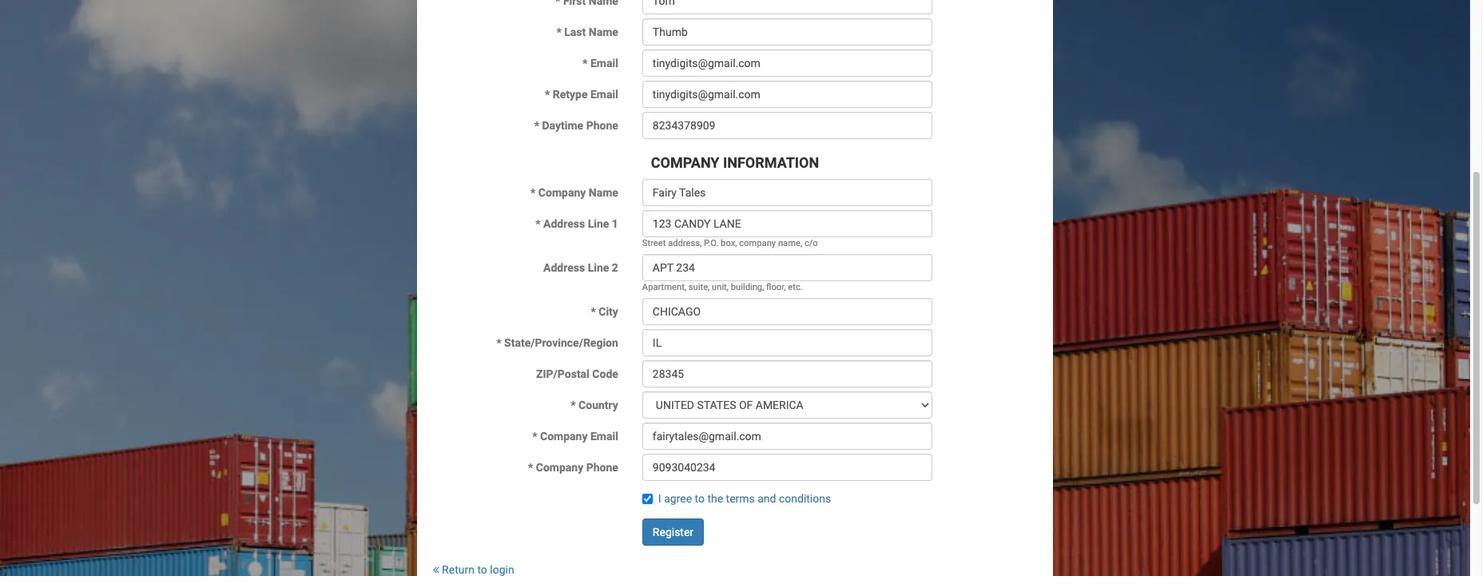 Task type: describe. For each thing, give the bounding box(es) containing it.
company
[[740, 238, 776, 249]]

1 line from the top
[[588, 217, 609, 230]]

Address Line 2 text field
[[643, 254, 933, 281]]

terms
[[726, 492, 755, 505]]

register button
[[643, 519, 704, 546]]

i agree to the terms and conditions link
[[659, 492, 832, 505]]

* Email text field
[[643, 50, 933, 77]]

city
[[599, 305, 619, 318]]

* company phone
[[528, 461, 619, 474]]

* Address Line 1 text field
[[643, 210, 933, 237]]

unit,
[[712, 282, 729, 293]]

state/province/region
[[505, 337, 619, 349]]

company information
[[651, 154, 820, 171]]

* for * city
[[591, 305, 596, 318]]

code
[[593, 368, 619, 381]]

* for * country
[[571, 399, 576, 412]]

2 line from the top
[[588, 261, 609, 274]]

building,
[[731, 282, 765, 293]]

i
[[659, 492, 662, 505]]

last
[[565, 26, 586, 39]]

return
[[442, 564, 475, 576]]

email for * retype email
[[591, 88, 619, 101]]

retype
[[553, 88, 588, 101]]

agree
[[664, 492, 692, 505]]

* State/Province/Region text field
[[643, 329, 933, 357]]

floor,
[[767, 282, 786, 293]]

zip/postal code
[[536, 368, 619, 381]]

p.o.
[[704, 238, 719, 249]]

* Retype Email text field
[[643, 81, 933, 108]]

and
[[758, 492, 777, 505]]

* for * last name
[[557, 26, 562, 39]]

1 vertical spatial to
[[478, 564, 488, 576]]

* for * address line 1
[[536, 217, 541, 230]]

the
[[708, 492, 724, 505]]

address,
[[668, 238, 702, 249]]

* for * state/province/region
[[497, 337, 502, 349]]

* daytime phone
[[535, 119, 619, 132]]

2
[[612, 261, 619, 274]]

* for * email
[[583, 57, 588, 70]]

* email
[[583, 57, 619, 70]]

apartment, suite, unit, building, floor, etc.
[[643, 282, 803, 293]]

* for * daytime phone
[[535, 119, 540, 132]]

zip/postal
[[536, 368, 590, 381]]

1 address from the top
[[544, 217, 585, 230]]

address line 2
[[544, 261, 619, 274]]

apartment,
[[643, 282, 687, 293]]

* City text field
[[643, 298, 933, 325]]

* Company Phone text field
[[643, 454, 933, 481]]

country
[[579, 399, 619, 412]]

* Company Email text field
[[643, 423, 933, 450]]

suite,
[[689, 282, 710, 293]]

2 address from the top
[[544, 261, 585, 274]]

name,
[[779, 238, 803, 249]]

* First Name text field
[[643, 0, 933, 15]]

company for email
[[540, 430, 588, 443]]



Task type: locate. For each thing, give the bounding box(es) containing it.
c/o
[[805, 238, 818, 249]]

to left login at the left of page
[[478, 564, 488, 576]]

name for * last name
[[589, 26, 619, 39]]

* up the * company phone
[[533, 430, 538, 443]]

* left the daytime
[[535, 119, 540, 132]]

2 email from the top
[[591, 88, 619, 101]]

* state/province/region
[[497, 337, 619, 349]]

name for * company name
[[589, 186, 619, 199]]

*
[[557, 26, 562, 39], [583, 57, 588, 70], [545, 88, 550, 101], [535, 119, 540, 132], [531, 186, 536, 199], [536, 217, 541, 230], [591, 305, 596, 318], [497, 337, 502, 349], [571, 399, 576, 412], [533, 430, 538, 443], [528, 461, 533, 474]]

phone
[[587, 119, 619, 132], [587, 461, 619, 474]]

i agree to the terms and conditions
[[659, 492, 832, 505]]

0 vertical spatial phone
[[587, 119, 619, 132]]

street
[[643, 238, 666, 249]]

1 name from the top
[[589, 26, 619, 39]]

phone down * company email
[[587, 461, 619, 474]]

daytime
[[542, 119, 584, 132]]

* company email
[[533, 430, 619, 443]]

to left 'the' on the left bottom of the page
[[695, 492, 705, 505]]

* Company Name text field
[[643, 179, 933, 206]]

angle double left image
[[433, 564, 439, 576]]

to
[[695, 492, 705, 505], [478, 564, 488, 576]]

* down * company email
[[528, 461, 533, 474]]

1 horizontal spatial to
[[695, 492, 705, 505]]

0 vertical spatial email
[[591, 57, 619, 70]]

etc.
[[789, 282, 803, 293]]

* for * company email
[[533, 430, 538, 443]]

* city
[[591, 305, 619, 318]]

company for name
[[539, 186, 586, 199]]

2 vertical spatial email
[[591, 430, 619, 443]]

* retype email
[[545, 88, 619, 101]]

0 vertical spatial line
[[588, 217, 609, 230]]

* left state/province/region
[[497, 337, 502, 349]]

* left city
[[591, 305, 596, 318]]

1 vertical spatial email
[[591, 88, 619, 101]]

return to login link
[[433, 564, 515, 576]]

None checkbox
[[643, 494, 653, 504]]

return to login
[[439, 564, 515, 576]]

0 vertical spatial address
[[544, 217, 585, 230]]

* last name
[[557, 26, 619, 39]]

* country
[[571, 399, 619, 412]]

* Daytime Phone text field
[[643, 112, 933, 139]]

ZIP/Postal Code text field
[[643, 361, 933, 388]]

line left 2
[[588, 261, 609, 274]]

* left the country
[[571, 399, 576, 412]]

information
[[723, 154, 820, 171]]

* down * last name
[[583, 57, 588, 70]]

0 vertical spatial to
[[695, 492, 705, 505]]

email for * company email
[[591, 430, 619, 443]]

email down the country
[[591, 430, 619, 443]]

0 vertical spatial name
[[589, 26, 619, 39]]

street address, p.o. box, company name, c/o
[[643, 238, 818, 249]]

1 vertical spatial address
[[544, 261, 585, 274]]

address
[[544, 217, 585, 230], [544, 261, 585, 274]]

address down * address line 1
[[544, 261, 585, 274]]

* left retype
[[545, 88, 550, 101]]

2 phone from the top
[[587, 461, 619, 474]]

login
[[490, 564, 515, 576]]

name
[[589, 26, 619, 39], [589, 186, 619, 199]]

register
[[653, 526, 694, 539]]

line
[[588, 217, 609, 230], [588, 261, 609, 274]]

* up * address line 1
[[531, 186, 536, 199]]

address down * company name
[[544, 217, 585, 230]]

1 vertical spatial line
[[588, 261, 609, 274]]

1 vertical spatial phone
[[587, 461, 619, 474]]

* for * retype email
[[545, 88, 550, 101]]

1
[[612, 217, 619, 230]]

* down * company name
[[536, 217, 541, 230]]

email down * last name
[[591, 57, 619, 70]]

1 vertical spatial name
[[589, 186, 619, 199]]

3 email from the top
[[591, 430, 619, 443]]

company
[[651, 154, 720, 171], [539, 186, 586, 199], [540, 430, 588, 443], [536, 461, 584, 474]]

company for phone
[[536, 461, 584, 474]]

* for * company name
[[531, 186, 536, 199]]

name up 1
[[589, 186, 619, 199]]

2 name from the top
[[589, 186, 619, 199]]

phone down * retype email
[[587, 119, 619, 132]]

name right last
[[589, 26, 619, 39]]

phone for * company phone
[[587, 461, 619, 474]]

1 email from the top
[[591, 57, 619, 70]]

1 phone from the top
[[587, 119, 619, 132]]

email
[[591, 57, 619, 70], [591, 88, 619, 101], [591, 430, 619, 443]]

* address line 1
[[536, 217, 619, 230]]

phone for * daytime phone
[[587, 119, 619, 132]]

* left last
[[557, 26, 562, 39]]

line left 1
[[588, 217, 609, 230]]

email down * email
[[591, 88, 619, 101]]

* for * company phone
[[528, 461, 533, 474]]

box,
[[721, 238, 737, 249]]

conditions
[[779, 492, 832, 505]]

0 horizontal spatial to
[[478, 564, 488, 576]]

* company name
[[531, 186, 619, 199]]

* Last Name text field
[[643, 19, 933, 46]]



Task type: vqa. For each thing, say whether or not it's contained in the screenshot.
bottom Name
yes



